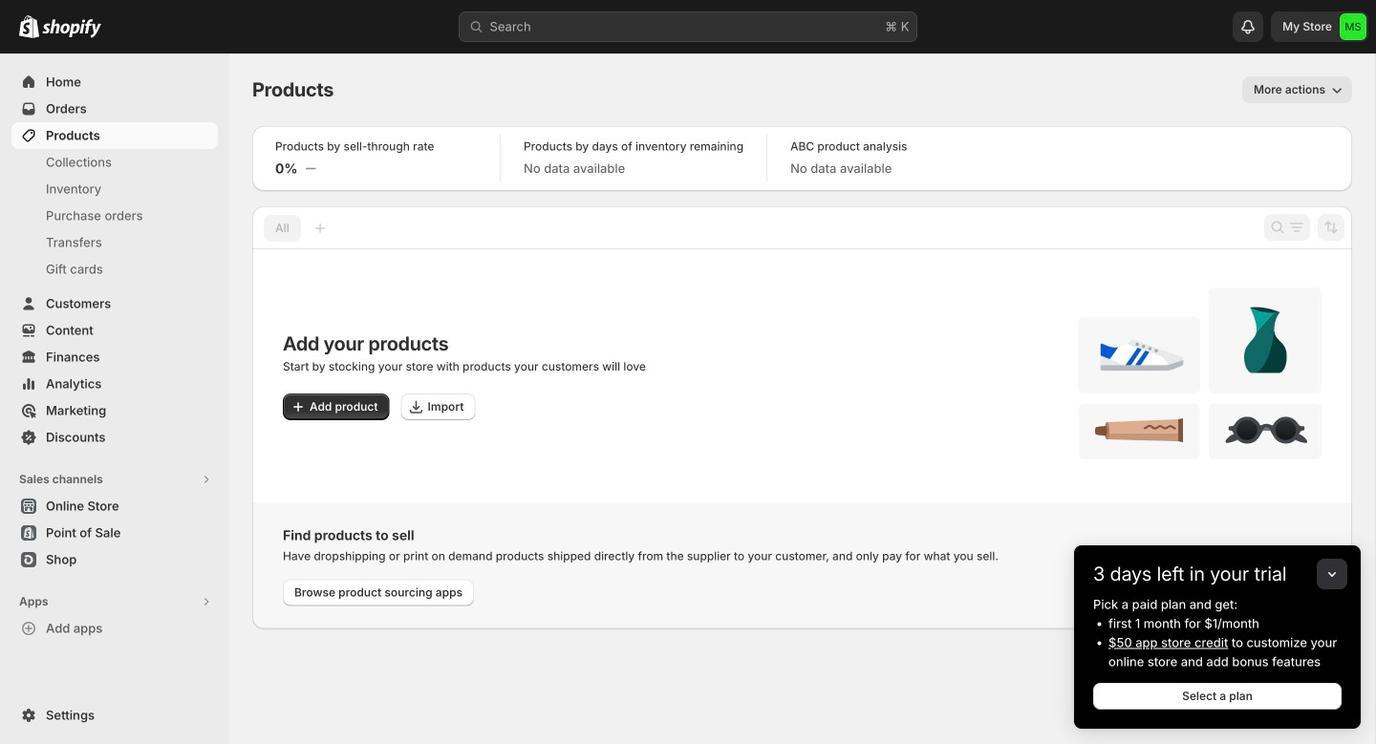 Task type: vqa. For each thing, say whether or not it's contained in the screenshot.
text box
no



Task type: describe. For each thing, give the bounding box(es) containing it.
start by stocking your store with products your customers will love image
[[1078, 288, 1322, 460]]



Task type: locate. For each thing, give the bounding box(es) containing it.
my store image
[[1340, 13, 1367, 40]]

shopify image
[[19, 15, 39, 38]]

shopify image
[[42, 19, 101, 38]]



